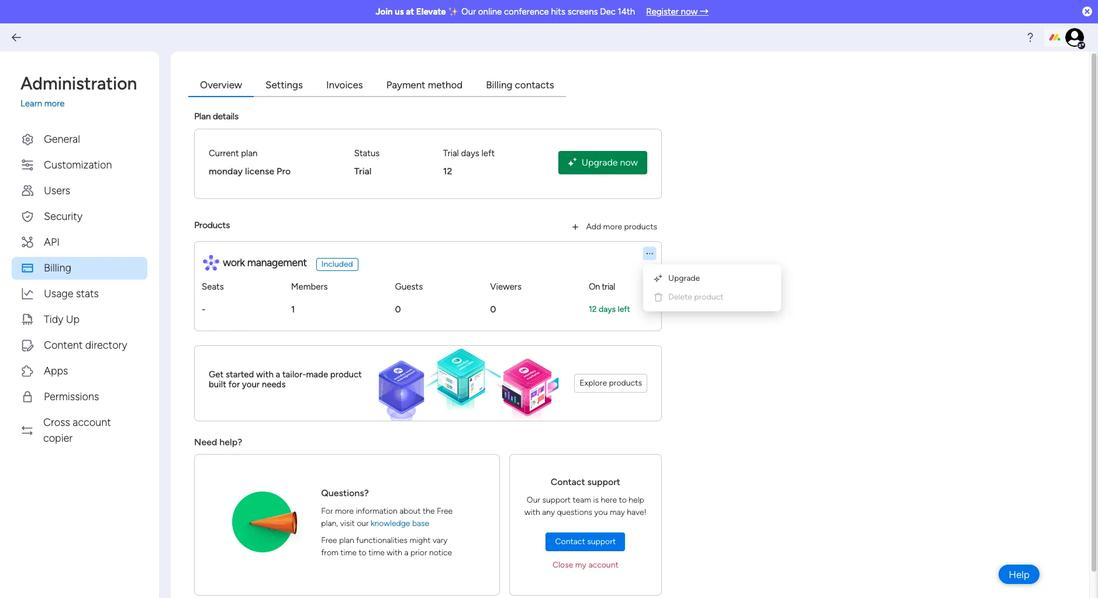 Task type: describe. For each thing, give the bounding box(es) containing it.
product inside menu item
[[695, 292, 724, 302]]

a inside free plan functionalities might vary from time to time with a prior notice
[[405, 547, 409, 557]]

team
[[573, 495, 592, 505]]

cross
[[43, 416, 70, 429]]

status
[[354, 148, 380, 158]]

tailor-
[[283, 369, 306, 380]]

account inside button
[[589, 560, 619, 570]]

14th
[[618, 6, 636, 17]]

product inside get started with a tailor-made product built for your needs
[[331, 369, 362, 380]]

content directory button
[[12, 334, 147, 357]]

billing for billing contacts
[[486, 79, 513, 91]]

products
[[194, 219, 230, 230]]

to inside free plan functionalities might vary from time to time with a prior notice
[[359, 547, 367, 557]]

pro
[[277, 166, 291, 177]]

screens
[[568, 6, 598, 17]]

usage
[[44, 287, 73, 300]]

online
[[479, 6, 502, 17]]

12 for 12 days left
[[589, 304, 597, 314]]

contact support button
[[546, 532, 626, 551]]

for more information about the free plan, visit our
[[321, 506, 453, 528]]

contacts
[[515, 79, 555, 91]]

invoices link
[[315, 75, 375, 97]]

cross account copier button
[[12, 411, 147, 450]]

days for 12
[[599, 304, 616, 314]]

permissions button
[[12, 385, 147, 408]]

upgrade now
[[582, 157, 638, 168]]

have!
[[627, 507, 647, 517]]

upgrade for upgrade
[[669, 273, 701, 283]]

functionalities
[[357, 535, 408, 545]]

stats
[[76, 287, 99, 300]]

explore products
[[580, 378, 643, 388]]

with inside free plan functionalities might vary from time to time with a prior notice
[[387, 547, 403, 557]]

help?
[[220, 436, 242, 447]]

delete product image
[[654, 292, 664, 303]]

current
[[209, 148, 239, 158]]

2 time from the left
[[369, 547, 385, 557]]

upgrade stars new image
[[568, 158, 577, 168]]

cross account copier
[[43, 416, 111, 444]]

information
[[356, 506, 398, 516]]

back to workspace image
[[11, 32, 22, 43]]

questions
[[557, 507, 593, 517]]

0 for viewers
[[490, 303, 497, 315]]

seats
[[202, 281, 224, 292]]

need help?
[[194, 436, 242, 447]]

current plan
[[209, 148, 258, 158]]

help image
[[1025, 32, 1037, 43]]

monday license pro
[[209, 166, 291, 177]]

12 for 12
[[443, 166, 453, 177]]

started
[[226, 369, 254, 380]]

left for trial days left
[[482, 148, 495, 158]]

billing button
[[12, 257, 147, 279]]

management
[[247, 256, 307, 269]]

payment
[[387, 79, 426, 91]]

here
[[601, 495, 617, 505]]

get started with a tailor-made product built for your needs
[[209, 369, 362, 390]]

explore products button
[[575, 374, 648, 392]]

upgrade menu item
[[648, 269, 777, 288]]

security
[[44, 210, 83, 223]]

plan for current
[[241, 148, 258, 158]]

billing contacts
[[486, 79, 555, 91]]

free plan functionalities might vary from time to time with a prior notice
[[321, 535, 452, 557]]

delete product menu item
[[648, 288, 777, 307]]

knowledge base link
[[371, 518, 430, 528]]

visit
[[340, 518, 355, 528]]

more for add more products
[[604, 221, 623, 231]]

my
[[576, 560, 587, 570]]

overview
[[200, 79, 242, 91]]

delete product
[[669, 292, 724, 302]]

contact support inside button
[[556, 536, 616, 546]]

security button
[[12, 205, 147, 228]]

free inside for more information about the free plan, visit our
[[437, 506, 453, 516]]

explore
[[580, 378, 607, 388]]

plan for free
[[339, 535, 355, 545]]

1 vertical spatial products
[[609, 378, 643, 388]]

join us at elevate ✨ our online conference hits screens dec 14th
[[376, 6, 636, 17]]

get
[[209, 369, 224, 380]]

notice
[[429, 547, 452, 557]]

0 horizontal spatial our
[[462, 6, 476, 17]]

plan
[[194, 110, 211, 121]]

tidy up
[[44, 313, 80, 326]]

plan details
[[194, 110, 239, 121]]

overview link
[[188, 75, 254, 97]]

tidy up button
[[12, 308, 147, 331]]

upgrade now button
[[559, 151, 648, 174]]

us
[[395, 6, 404, 17]]

our inside our support team is here to help with any questions you may have!
[[527, 495, 541, 505]]

free inside free plan functionalities might vary from time to time with a prior notice
[[321, 535, 337, 545]]

settings link
[[254, 75, 315, 97]]

jacob simon image
[[1066, 28, 1085, 47]]

contact inside button
[[556, 536, 586, 546]]

help
[[1010, 568, 1030, 580]]

support inside button
[[588, 536, 616, 546]]

members
[[291, 281, 328, 292]]

guests
[[395, 281, 423, 292]]

1
[[291, 303, 295, 315]]

users
[[44, 184, 70, 197]]

to inside our support team is here to help with any questions you may have!
[[619, 495, 627, 505]]

permissions
[[44, 390, 99, 403]]

hits
[[551, 6, 566, 17]]

knowledge
[[371, 518, 410, 528]]

needs
[[262, 379, 286, 390]]

details
[[213, 110, 239, 121]]

trial days left
[[443, 148, 495, 158]]



Task type: locate. For each thing, give the bounding box(es) containing it.
upgrade for upgrade now
[[582, 157, 618, 168]]

0 horizontal spatial with
[[256, 369, 274, 380]]

usage stats button
[[12, 282, 147, 305]]

1 horizontal spatial trial
[[443, 148, 459, 158]]

administration learn more
[[20, 73, 137, 109]]

0 horizontal spatial left
[[482, 148, 495, 158]]

might
[[410, 535, 431, 545]]

now for upgrade
[[621, 157, 638, 168]]

on trial
[[589, 281, 615, 292]]

on
[[589, 281, 600, 292]]

0 horizontal spatial more
[[44, 98, 65, 109]]

1 horizontal spatial plan
[[339, 535, 355, 545]]

1 vertical spatial trial
[[354, 166, 372, 177]]

now right upgrade stars new image
[[621, 157, 638, 168]]

upgrade inside menu item
[[669, 273, 701, 283]]

1 vertical spatial to
[[359, 547, 367, 557]]

monday
[[209, 166, 243, 177]]

0 vertical spatial products
[[625, 221, 658, 231]]

join
[[376, 6, 393, 17]]

more right "add"
[[604, 221, 623, 231]]

0 vertical spatial plan
[[241, 148, 258, 158]]

1 horizontal spatial left
[[618, 304, 631, 314]]

0 vertical spatial trial
[[443, 148, 459, 158]]

plan,
[[321, 518, 338, 528]]

at
[[406, 6, 414, 17]]

general
[[44, 133, 80, 145]]

free up "from"
[[321, 535, 337, 545]]

a inside get started with a tailor-made product built for your needs
[[276, 369, 280, 380]]

help button
[[1000, 565, 1040, 584]]

0 vertical spatial days
[[461, 148, 480, 158]]

1 horizontal spatial upgrade
[[669, 273, 701, 283]]

menu menu
[[648, 269, 777, 307]]

1 horizontal spatial 12
[[589, 304, 597, 314]]

2 horizontal spatial more
[[604, 221, 623, 231]]

0 vertical spatial left
[[482, 148, 495, 158]]

1 horizontal spatial our
[[527, 495, 541, 505]]

upgrade image
[[654, 273, 664, 284]]

our support team is here to help with any questions you may have!
[[525, 495, 647, 517]]

0 vertical spatial upgrade
[[582, 157, 618, 168]]

more inside administration learn more
[[44, 98, 65, 109]]

questions?
[[321, 487, 369, 498]]

0 vertical spatial with
[[256, 369, 274, 380]]

dec
[[601, 6, 616, 17]]

1 vertical spatial plan
[[339, 535, 355, 545]]

1 vertical spatial with
[[525, 507, 541, 517]]

is
[[594, 495, 599, 505]]

billing inside button
[[44, 261, 71, 274]]

2 0 from the left
[[490, 303, 497, 315]]

1 vertical spatial product
[[331, 369, 362, 380]]

now
[[681, 6, 698, 17], [621, 157, 638, 168]]

billing up usage
[[44, 261, 71, 274]]

to up may
[[619, 495, 627, 505]]

0 for guests
[[395, 303, 401, 315]]

contact up close
[[556, 536, 586, 546]]

0 vertical spatial to
[[619, 495, 627, 505]]

1 horizontal spatial more
[[335, 506, 354, 516]]

2 vertical spatial with
[[387, 547, 403, 557]]

1 vertical spatial account
[[589, 560, 619, 570]]

prior
[[411, 547, 427, 557]]

more up visit
[[335, 506, 354, 516]]

0 horizontal spatial trial
[[354, 166, 372, 177]]

conference
[[504, 6, 549, 17]]

1 vertical spatial contact
[[556, 536, 586, 546]]

0 vertical spatial product
[[695, 292, 724, 302]]

0 vertical spatial account
[[73, 416, 111, 429]]

support inside our support team is here to help with any questions you may have!
[[543, 495, 571, 505]]

0 horizontal spatial to
[[359, 547, 367, 557]]

0 horizontal spatial free
[[321, 535, 337, 545]]

billing for billing
[[44, 261, 71, 274]]

0 horizontal spatial time
[[341, 547, 357, 557]]

the
[[423, 506, 435, 516]]

1 horizontal spatial with
[[387, 547, 403, 557]]

administration
[[20, 73, 137, 94]]

1 horizontal spatial 0
[[490, 303, 497, 315]]

payment method link
[[375, 75, 475, 97]]

0 vertical spatial free
[[437, 506, 453, 516]]

→
[[700, 6, 709, 17]]

0 down the guests
[[395, 303, 401, 315]]

products right explore in the bottom of the page
[[609, 378, 643, 388]]

help
[[629, 495, 645, 505]]

trial for trial
[[354, 166, 372, 177]]

plan inside free plan functionalities might vary from time to time with a prior notice
[[339, 535, 355, 545]]

1 vertical spatial 12
[[589, 304, 597, 314]]

0 horizontal spatial 12
[[443, 166, 453, 177]]

trial
[[443, 148, 459, 158], [354, 166, 372, 177]]

support up here
[[588, 476, 621, 487]]

1 horizontal spatial billing
[[486, 79, 513, 91]]

add more products
[[587, 221, 658, 231]]

1 vertical spatial billing
[[44, 261, 71, 274]]

may
[[610, 507, 625, 517]]

1 vertical spatial super center image
[[233, 485, 312, 558]]

our right ✨
[[462, 6, 476, 17]]

from
[[321, 547, 339, 557]]

0 vertical spatial billing
[[486, 79, 513, 91]]

1 horizontal spatial time
[[369, 547, 385, 557]]

left for 12 days left
[[618, 304, 631, 314]]

2 horizontal spatial with
[[525, 507, 541, 517]]

work management
[[223, 256, 307, 269]]

1 vertical spatial a
[[405, 547, 409, 557]]

free
[[437, 506, 453, 516], [321, 535, 337, 545]]

general button
[[12, 128, 147, 151]]

users button
[[12, 179, 147, 202]]

billing
[[486, 79, 513, 91], [44, 261, 71, 274]]

0 horizontal spatial now
[[621, 157, 638, 168]]

1 vertical spatial days
[[599, 304, 616, 314]]

account down "permissions" button
[[73, 416, 111, 429]]

api
[[44, 236, 60, 248]]

upgrade right upgrade stars new image
[[582, 157, 618, 168]]

account right my
[[589, 560, 619, 570]]

now inside 'button'
[[621, 157, 638, 168]]

1 time from the left
[[341, 547, 357, 557]]

register
[[647, 6, 679, 17]]

our left team
[[527, 495, 541, 505]]

1 horizontal spatial product
[[695, 292, 724, 302]]

more inside button
[[604, 221, 623, 231]]

1 vertical spatial more
[[604, 221, 623, 231]]

register now →
[[647, 6, 709, 17]]

for
[[321, 506, 333, 516]]

plan down visit
[[339, 535, 355, 545]]

time right "from"
[[341, 547, 357, 557]]

included
[[322, 259, 353, 269]]

0 horizontal spatial product
[[331, 369, 362, 380]]

with right started
[[256, 369, 274, 380]]

with down "functionalities"
[[387, 547, 403, 557]]

learn more link
[[20, 97, 147, 110]]

1 vertical spatial support
[[543, 495, 571, 505]]

our
[[357, 518, 369, 528]]

menu image
[[646, 249, 655, 258]]

0 vertical spatial 12
[[443, 166, 453, 177]]

more for for more information about the free plan, visit our
[[335, 506, 354, 516]]

1 horizontal spatial free
[[437, 506, 453, 516]]

contact support
[[551, 476, 621, 487], [556, 536, 616, 546]]

learn
[[20, 98, 42, 109]]

now for register
[[681, 6, 698, 17]]

license
[[245, 166, 275, 177]]

✨
[[448, 6, 460, 17]]

delete
[[669, 292, 693, 302]]

1 horizontal spatial super center image
[[365, 346, 563, 420]]

with
[[256, 369, 274, 380], [525, 507, 541, 517], [387, 547, 403, 557]]

work
[[223, 256, 245, 269]]

register now → link
[[647, 6, 709, 17]]

content directory
[[44, 339, 127, 351]]

0 horizontal spatial a
[[276, 369, 280, 380]]

0 horizontal spatial days
[[461, 148, 480, 158]]

you
[[595, 507, 608, 517]]

with left any
[[525, 507, 541, 517]]

close
[[553, 560, 574, 570]]

your
[[242, 379, 260, 390]]

contact support up team
[[551, 476, 621, 487]]

more right learn
[[44, 98, 65, 109]]

free right the
[[437, 506, 453, 516]]

0 vertical spatial now
[[681, 6, 698, 17]]

about
[[400, 506, 421, 516]]

0 vertical spatial our
[[462, 6, 476, 17]]

a left tailor- in the bottom of the page
[[276, 369, 280, 380]]

0 vertical spatial super center image
[[365, 346, 563, 420]]

days for trial
[[461, 148, 480, 158]]

product right made
[[331, 369, 362, 380]]

0 horizontal spatial upgrade
[[582, 157, 618, 168]]

our
[[462, 6, 476, 17], [527, 495, 541, 505]]

0 horizontal spatial super center image
[[233, 485, 312, 558]]

knowledge base
[[371, 518, 430, 528]]

product
[[695, 292, 724, 302], [331, 369, 362, 380]]

1 horizontal spatial to
[[619, 495, 627, 505]]

vary
[[433, 535, 448, 545]]

plan up monday license pro
[[241, 148, 258, 158]]

billing left contacts on the top
[[486, 79, 513, 91]]

base
[[412, 518, 430, 528]]

to down "functionalities"
[[359, 547, 367, 557]]

a left the prior
[[405, 547, 409, 557]]

0 horizontal spatial 0
[[395, 303, 401, 315]]

need
[[194, 436, 217, 447]]

api button
[[12, 231, 147, 254]]

1 vertical spatial now
[[621, 157, 638, 168]]

upgrade up delete on the right of the page
[[669, 273, 701, 283]]

products up menu image
[[625, 221, 658, 231]]

12 down the "on"
[[589, 304, 597, 314]]

account inside cross account copier
[[73, 416, 111, 429]]

add
[[587, 221, 602, 231]]

0 vertical spatial contact support
[[551, 476, 621, 487]]

time down "functionalities"
[[369, 547, 385, 557]]

12 down trial days left
[[443, 166, 453, 177]]

products
[[625, 221, 658, 231], [609, 378, 643, 388]]

1 vertical spatial left
[[618, 304, 631, 314]]

1 horizontal spatial a
[[405, 547, 409, 557]]

upgrade inside 'button'
[[582, 157, 618, 168]]

1 vertical spatial upgrade
[[669, 273, 701, 283]]

1 vertical spatial free
[[321, 535, 337, 545]]

content
[[44, 339, 83, 351]]

0 vertical spatial contact
[[551, 476, 586, 487]]

-
[[202, 303, 206, 315]]

0 vertical spatial a
[[276, 369, 280, 380]]

1 0 from the left
[[395, 303, 401, 315]]

1 vertical spatial our
[[527, 495, 541, 505]]

support up any
[[543, 495, 571, 505]]

contact support up close my account
[[556, 536, 616, 546]]

contact up team
[[551, 476, 586, 487]]

settings
[[266, 79, 303, 91]]

days
[[461, 148, 480, 158], [599, 304, 616, 314]]

now left →
[[681, 6, 698, 17]]

1 vertical spatial contact support
[[556, 536, 616, 546]]

0 vertical spatial support
[[588, 476, 621, 487]]

with inside our support team is here to help with any questions you may have!
[[525, 507, 541, 517]]

support up close my account
[[588, 536, 616, 546]]

0 horizontal spatial plan
[[241, 148, 258, 158]]

0 horizontal spatial account
[[73, 416, 111, 429]]

product down upgrade menu item in the top of the page
[[695, 292, 724, 302]]

0 vertical spatial more
[[44, 98, 65, 109]]

trial for trial days left
[[443, 148, 459, 158]]

2 vertical spatial support
[[588, 536, 616, 546]]

elevate
[[417, 6, 446, 17]]

billing contacts link
[[475, 75, 566, 97]]

up
[[66, 313, 80, 326]]

close my account button
[[548, 556, 624, 574]]

1 horizontal spatial now
[[681, 6, 698, 17]]

1 horizontal spatial days
[[599, 304, 616, 314]]

tidy
[[44, 313, 63, 326]]

0 down viewers
[[490, 303, 497, 315]]

2 vertical spatial more
[[335, 506, 354, 516]]

0 horizontal spatial billing
[[44, 261, 71, 274]]

1 horizontal spatial account
[[589, 560, 619, 570]]

more inside for more information about the free plan, visit our
[[335, 506, 354, 516]]

with inside get started with a tailor-made product built for your needs
[[256, 369, 274, 380]]

super center image
[[365, 346, 563, 420], [233, 485, 312, 558]]



Task type: vqa. For each thing, say whether or not it's contained in the screenshot.


